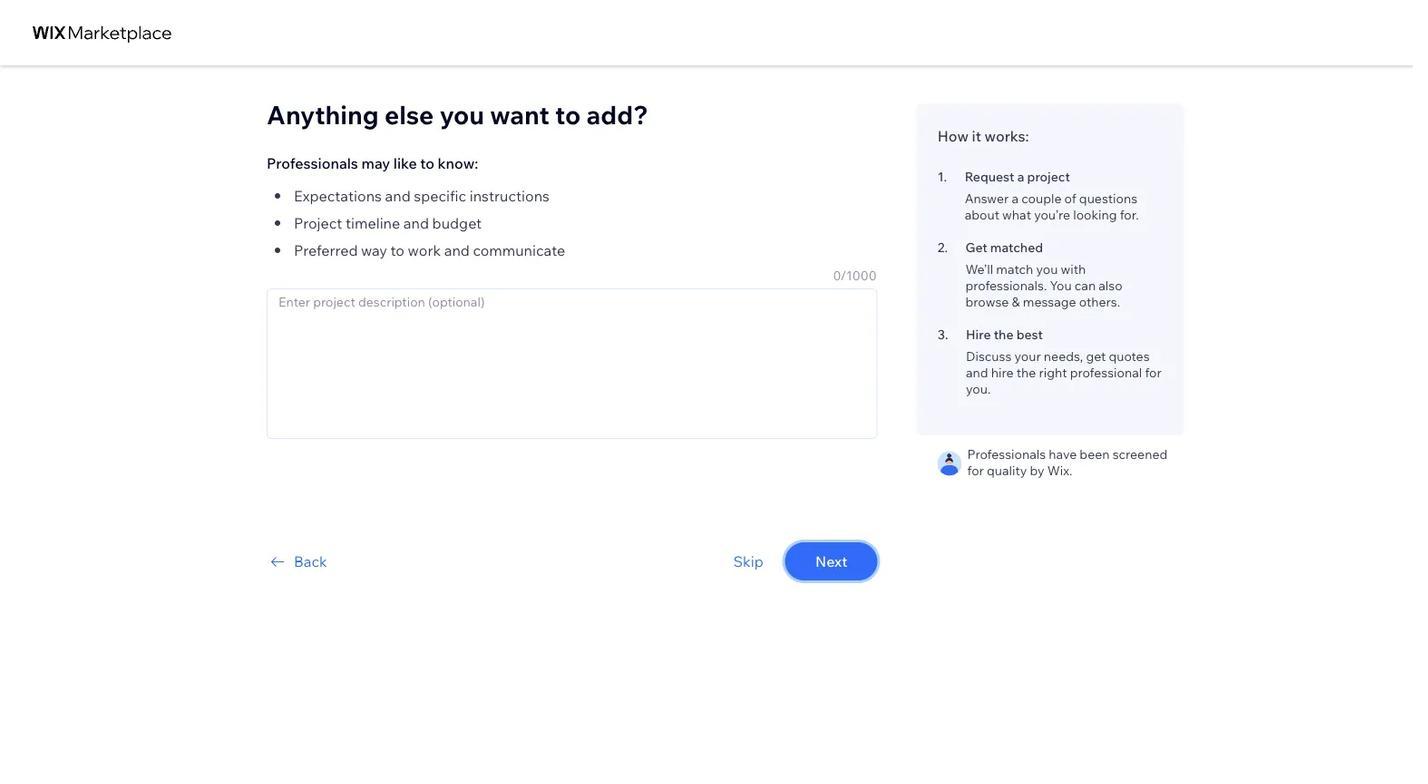 Task type: locate. For each thing, give the bounding box(es) containing it.
. left get
[[945, 240, 948, 255]]

browse
[[966, 294, 1009, 310]]

like
[[394, 154, 417, 172]]

1 .
[[938, 169, 947, 185]]

a up what
[[1012, 191, 1019, 206]]

others.
[[1079, 294, 1121, 310]]

and up you.
[[966, 365, 989, 381]]

1 horizontal spatial professionals
[[968, 446, 1046, 462]]

also
[[1099, 278, 1123, 293]]

1 horizontal spatial to
[[420, 154, 435, 172]]

can
[[1075, 278, 1096, 293]]

we'll
[[966, 261, 994, 277]]

professionals inside the professionals have been screened for quality by wix.
[[968, 446, 1046, 462]]

to
[[555, 98, 581, 130], [420, 154, 435, 172], [391, 241, 405, 259]]

to inside expectations and specific instructions project timeline and budget preferred way to work and communicate
[[391, 241, 405, 259]]

next
[[816, 553, 848, 571]]

for down quotes
[[1145, 365, 1162, 381]]

request a project answer a couple of questions about what you're looking for.
[[965, 169, 1139, 223]]

.
[[944, 169, 947, 185], [945, 240, 948, 255], [945, 327, 949, 342]]

the
[[994, 327, 1014, 342], [1017, 365, 1036, 381]]

1 horizontal spatial you
[[1037, 261, 1058, 277]]

and up work
[[404, 214, 429, 232]]

a
[[1018, 169, 1025, 185], [1012, 191, 1019, 206]]

get matched we'll match you with professionals. you can also browse & message others.
[[966, 240, 1123, 310]]

and
[[385, 187, 411, 205], [404, 214, 429, 232], [444, 241, 470, 259], [966, 365, 989, 381]]

may
[[362, 154, 390, 172]]

for inside the professionals have been screened for quality by wix.
[[968, 463, 984, 479]]

instructions
[[470, 187, 550, 205]]

2 vertical spatial .
[[945, 327, 949, 342]]

how it works:
[[938, 127, 1029, 145]]

professionals for professionals may like to know:
[[267, 154, 358, 172]]

skip
[[733, 553, 764, 571]]

0 vertical spatial you
[[440, 98, 485, 130]]

2 horizontal spatial to
[[555, 98, 581, 130]]

. left hire
[[945, 327, 949, 342]]

0 horizontal spatial professionals
[[267, 154, 358, 172]]

professionals may like to know:
[[267, 154, 478, 172]]

budget
[[432, 214, 482, 232]]

for.
[[1120, 207, 1139, 223]]

1 vertical spatial you
[[1037, 261, 1058, 277]]

how
[[938, 127, 969, 145]]

expectations and specific instructions project timeline and budget preferred way to work and communicate
[[294, 187, 565, 259]]

1 horizontal spatial for
[[1145, 365, 1162, 381]]

professionals for professionals have been screened for quality by wix.
[[968, 446, 1046, 462]]

0 horizontal spatial the
[[994, 327, 1014, 342]]

0 vertical spatial a
[[1018, 169, 1025, 185]]

you.
[[966, 381, 991, 397]]

about
[[965, 207, 1000, 223]]

been
[[1080, 446, 1110, 462]]

&
[[1012, 294, 1020, 310]]

1 vertical spatial .
[[945, 240, 948, 255]]

you
[[440, 98, 485, 130], [1037, 261, 1058, 277]]

to right way at left top
[[391, 241, 405, 259]]

. for 2
[[945, 240, 948, 255]]

by
[[1030, 463, 1045, 479]]

best
[[1017, 327, 1043, 342]]

0 horizontal spatial for
[[968, 463, 984, 479]]

for left quality
[[968, 463, 984, 479]]

1 vertical spatial to
[[420, 154, 435, 172]]

quality
[[987, 463, 1027, 479]]

looking
[[1073, 207, 1117, 223]]

get
[[966, 240, 988, 255]]

screened
[[1113, 446, 1168, 462]]

. down how
[[944, 169, 947, 185]]

you up you
[[1037, 261, 1058, 277]]

and down the like
[[385, 187, 411, 205]]

expectations
[[294, 187, 382, 205]]

with
[[1061, 261, 1086, 277]]

hire
[[966, 327, 991, 342]]

have
[[1049, 446, 1077, 462]]

1 vertical spatial for
[[968, 463, 984, 479]]

your
[[1015, 348, 1041, 364]]

quotes
[[1109, 348, 1150, 364]]

1 vertical spatial the
[[1017, 365, 1036, 381]]

and down budget
[[444, 241, 470, 259]]

1
[[938, 169, 944, 185]]

communicate
[[473, 241, 565, 259]]

0 / 1000
[[833, 268, 877, 284]]

0 vertical spatial .
[[944, 169, 947, 185]]

1 horizontal spatial the
[[1017, 365, 1036, 381]]

the down your
[[1017, 365, 1036, 381]]

to right want
[[555, 98, 581, 130]]

to right the like
[[420, 154, 435, 172]]

hire the best discuss your needs, get quotes and hire the right professional for you.
[[966, 327, 1162, 397]]

specific
[[414, 187, 466, 205]]

anything else you want to add?
[[267, 98, 648, 130]]

/
[[841, 268, 847, 284]]

want
[[490, 98, 550, 130]]

0 horizontal spatial to
[[391, 241, 405, 259]]

you inside get matched we'll match you with professionals. you can also browse & message others.
[[1037, 261, 1058, 277]]

0 vertical spatial for
[[1145, 365, 1162, 381]]

you up the know:
[[440, 98, 485, 130]]

0
[[833, 268, 841, 284]]

3 .
[[938, 327, 949, 342]]

professionals up expectations
[[267, 154, 358, 172]]

what
[[1003, 207, 1032, 223]]

0 vertical spatial professionals
[[267, 154, 358, 172]]

professionals
[[267, 154, 358, 172], [968, 446, 1046, 462]]

hire
[[991, 365, 1014, 381]]

for
[[1145, 365, 1162, 381], [968, 463, 984, 479]]

2 vertical spatial to
[[391, 241, 405, 259]]

professionals up quality
[[968, 446, 1046, 462]]

back button
[[267, 551, 327, 572]]

the right hire
[[994, 327, 1014, 342]]

matched
[[991, 240, 1043, 255]]

0 horizontal spatial you
[[440, 98, 485, 130]]

a left "project" at the right top of the page
[[1018, 169, 1025, 185]]

of
[[1065, 191, 1077, 206]]

1 vertical spatial professionals
[[968, 446, 1046, 462]]

works:
[[985, 127, 1029, 145]]

way
[[361, 241, 387, 259]]



Task type: describe. For each thing, give the bounding box(es) containing it.
3
[[938, 327, 945, 342]]

1 vertical spatial a
[[1012, 191, 1019, 206]]

questions
[[1079, 191, 1138, 206]]

Enter project description (optional) text field
[[268, 289, 877, 438]]

professional
[[1070, 365, 1142, 381]]

get
[[1086, 348, 1106, 364]]

message
[[1023, 294, 1077, 310]]

skip button
[[733, 551, 764, 572]]

wix.
[[1048, 463, 1073, 479]]

for inside hire the best discuss your needs, get quotes and hire the right professional for you.
[[1145, 365, 1162, 381]]

. for 1
[[944, 169, 947, 185]]

you're
[[1034, 207, 1071, 223]]

preferred
[[294, 241, 358, 259]]

anything
[[267, 98, 379, 130]]

request
[[965, 169, 1015, 185]]

else
[[385, 98, 434, 130]]

know:
[[438, 154, 478, 172]]

work
[[408, 241, 441, 259]]

right
[[1039, 365, 1067, 381]]

couple
[[1022, 191, 1062, 206]]

2 .
[[938, 240, 948, 255]]

project
[[1027, 169, 1070, 185]]

back
[[294, 553, 327, 571]]

needs,
[[1044, 348, 1083, 364]]

you
[[1050, 278, 1072, 293]]

project
[[294, 214, 342, 232]]

0 vertical spatial to
[[555, 98, 581, 130]]

add?
[[587, 98, 648, 130]]

professionals have been screened for quality by wix.
[[968, 446, 1168, 479]]

match
[[996, 261, 1034, 277]]

next button
[[785, 543, 878, 581]]

discuss
[[966, 348, 1012, 364]]

1000
[[847, 268, 877, 284]]

professionals.
[[966, 278, 1047, 293]]

0 vertical spatial the
[[994, 327, 1014, 342]]

. for 3
[[945, 327, 949, 342]]

2
[[938, 240, 945, 255]]

timeline
[[346, 214, 400, 232]]

it
[[972, 127, 982, 145]]

and inside hire the best discuss your needs, get quotes and hire the right professional for you.
[[966, 365, 989, 381]]

answer
[[965, 191, 1009, 206]]



Task type: vqa. For each thing, say whether or not it's contained in the screenshot.
Last name text field
no



